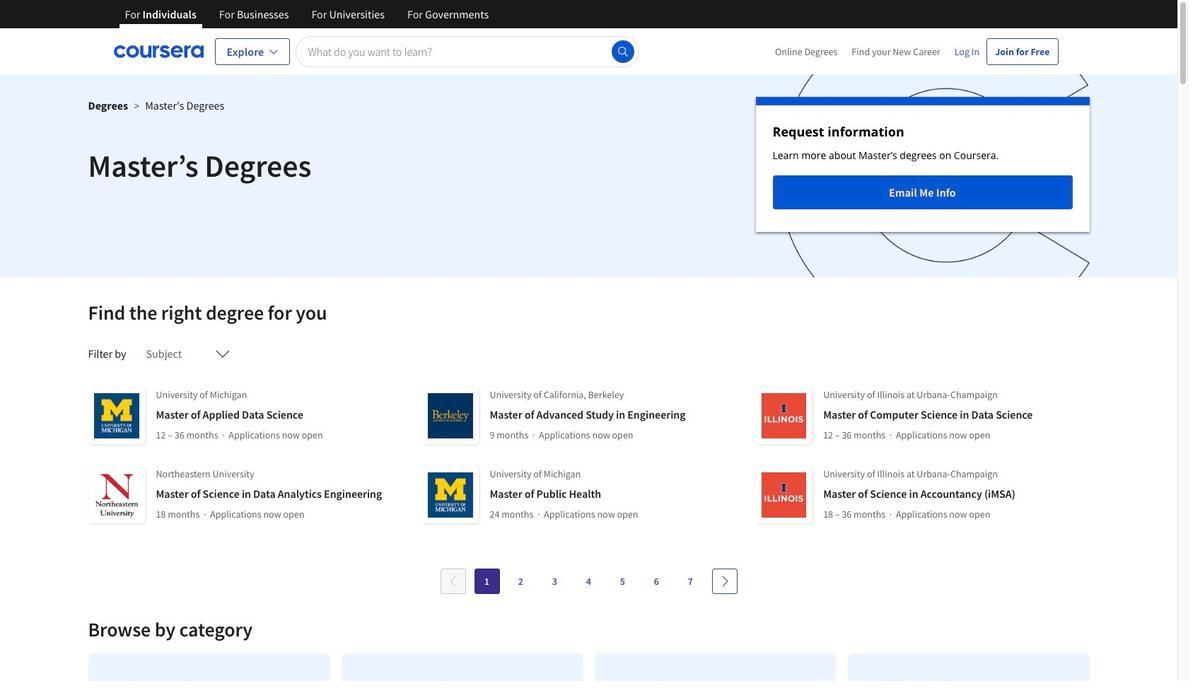 Task type: vqa. For each thing, say whether or not it's contained in the screenshot.
emphasized;
no



Task type: locate. For each thing, give the bounding box(es) containing it.
0 vertical spatial university of illinois at urbana-champaign image
[[756, 388, 812, 444]]

list
[[82, 648, 1096, 681]]

0 vertical spatial university of michigan image
[[88, 388, 145, 444]]

None search field
[[296, 36, 639, 67]]

1 vertical spatial university of illinois at urbana-champaign image
[[756, 467, 812, 524]]

status
[[756, 97, 1090, 232]]

0 horizontal spatial university of michigan image
[[88, 388, 145, 444]]

university of illinois at urbana-champaign image
[[756, 388, 812, 444], [756, 467, 812, 524]]

go to next page image
[[719, 576, 731, 587]]

1 horizontal spatial university of michigan image
[[422, 467, 479, 524]]

1 vertical spatial university of michigan image
[[422, 467, 479, 524]]

coursera image
[[114, 40, 203, 63]]

university of michigan image
[[88, 388, 145, 444], [422, 467, 479, 524]]



Task type: describe. For each thing, give the bounding box(es) containing it.
2 university of illinois at urbana-champaign image from the top
[[756, 467, 812, 524]]

1 university of illinois at urbana-champaign image from the top
[[756, 388, 812, 444]]

northeastern university image
[[88, 467, 145, 524]]

university of california, berkeley image
[[422, 388, 479, 444]]

banner navigation
[[114, 0, 500, 39]]

What do you want to learn? text field
[[296, 36, 639, 67]]



